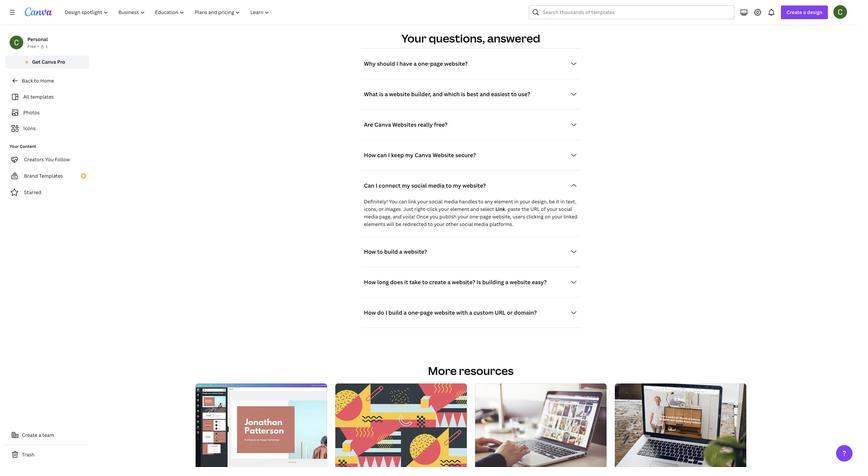 Task type: vqa. For each thing, say whether or not it's contained in the screenshot.
the Greg Robinson "Icon"
no



Task type: describe. For each thing, give the bounding box(es) containing it.
how can i keep my canva website secure?
[[364, 152, 476, 159]]

trash
[[22, 452, 34, 458]]

my right connect
[[402, 182, 410, 190]]

and left which
[[433, 91, 443, 98]]

all
[[23, 94, 29, 100]]

websites
[[393, 121, 417, 129]]

trash link
[[5, 448, 89, 462]]

2 is from the left
[[461, 91, 466, 98]]

your for your content
[[10, 144, 19, 149]]

should
[[377, 60, 395, 68]]

what is a website builder, and which is best and easiest to use?
[[364, 91, 530, 98]]

url inside dropdown button
[[495, 309, 506, 317]]

brand templates link
[[5, 169, 89, 183]]

link
[[496, 206, 505, 213]]

other
[[446, 221, 459, 228]]

social inside definitely! you can link your social media handles to any element in your design, be it in text, icons, or images. just right-click your element and select
[[430, 198, 443, 205]]

clicking
[[527, 214, 544, 220]]

questions,
[[429, 31, 485, 46]]

,
[[505, 206, 507, 213]]

with
[[457, 309, 468, 317]]

definitely!
[[364, 198, 388, 205]]

home
[[40, 77, 54, 84]]

your right on
[[552, 214, 563, 220]]

how long does it take to create a website? is building a website easy? button
[[361, 276, 581, 289]]

create a team
[[22, 432, 54, 439]]

your up publish
[[439, 206, 449, 213]]

how for how long does it take to create a website? is building a website easy?
[[364, 279, 376, 286]]

media down select
[[474, 221, 489, 228]]

30 websites with beautifully patterned backgrounds image
[[335, 384, 467, 468]]

link
[[409, 198, 417, 205]]

back to home
[[22, 77, 54, 84]]

a right have
[[414, 60, 417, 68]]

to inside definitely! you can link your social media handles to any element in your design, be it in text, icons, or images. just right-click your element and select
[[479, 198, 484, 205]]

all templates
[[23, 94, 54, 100]]

media down icons,
[[364, 214, 378, 220]]

get canva pro
[[32, 59, 65, 65]]

custom
[[474, 309, 494, 317]]

i for should
[[397, 60, 398, 68]]

url inside , paste the url of your social media page, and voila! once you publish your one-page website, users clicking on your linked elements will be redirected to your other social media platforms.
[[531, 206, 540, 213]]

icons
[[23, 125, 36, 132]]

domain?
[[514, 309, 537, 317]]

2 horizontal spatial canva
[[415, 152, 432, 159]]

just
[[404, 206, 413, 213]]

back
[[22, 77, 33, 84]]

creators you follow link
[[5, 153, 89, 167]]

to right take
[[422, 279, 428, 286]]

all templates link
[[10, 90, 85, 104]]

build inside how to build a website? dropdown button
[[384, 248, 398, 256]]

a right what
[[385, 91, 388, 98]]

text,
[[566, 198, 577, 205]]

1 in from the left
[[515, 198, 519, 205]]

you
[[430, 214, 439, 220]]

top level navigation element
[[60, 5, 275, 19]]

are canva websites really free? button
[[361, 118, 581, 132]]

your for your questions, answered
[[402, 31, 427, 46]]

elements
[[364, 221, 386, 228]]

page,
[[380, 214, 392, 220]]

one- for website?
[[418, 60, 430, 68]]

your up the
[[520, 198, 531, 205]]

canva for get
[[42, 59, 56, 65]]

how do i build a one-page website with a custom url or domain?
[[364, 309, 537, 317]]

1 horizontal spatial element
[[494, 198, 514, 205]]

best
[[467, 91, 479, 98]]

social inside dropdown button
[[412, 182, 427, 190]]

create a design
[[787, 9, 823, 15]]

more
[[428, 364, 457, 378]]

website? inside how long does it take to create a website? is building a website easy? dropdown button
[[452, 279, 476, 286]]

can i connect my social media to my website?
[[364, 182, 486, 190]]

does
[[390, 279, 403, 286]]

keep
[[391, 152, 404, 159]]

any
[[485, 198, 493, 205]]

templates
[[30, 94, 54, 100]]

create a team button
[[5, 429, 89, 443]]

your questions, answered
[[402, 31, 541, 46]]

images.
[[385, 206, 402, 213]]

which
[[444, 91, 460, 98]]

definitely! you can link your social media handles to any element in your design, be it in text, icons, or images. just right-click your element and select
[[364, 198, 577, 213]]

a right building
[[506, 279, 509, 286]]

more resources
[[428, 364, 514, 378]]

build inside how do i build a one-page website with a custom url or domain? dropdown button
[[389, 309, 403, 317]]

easy?
[[532, 279, 547, 286]]

back to home link
[[5, 74, 89, 88]]

a up "does"
[[399, 248, 403, 256]]

your content
[[10, 144, 36, 149]]

what
[[364, 91, 378, 98]]

media inside dropdown button
[[428, 182, 445, 190]]

use?
[[518, 91, 530, 98]]

, paste the url of your social media page, and voila! once you publish your one-page website, users clicking on your linked elements will be redirected to your other social media platforms.
[[364, 206, 578, 228]]

i for do
[[386, 309, 388, 317]]

how to build a website?
[[364, 248, 427, 256]]

resources
[[459, 364, 514, 378]]

really
[[418, 121, 433, 129]]

your up right-
[[418, 198, 428, 205]]

follow
[[55, 156, 70, 163]]

free
[[27, 44, 36, 49]]

christina overa image
[[834, 5, 848, 19]]

photos link
[[10, 106, 85, 119]]

how for how can i keep my canva website secure?
[[364, 152, 376, 159]]

page inside , paste the url of your social media page, and voila! once you publish your one-page website, users clicking on your linked elements will be redirected to your other social media platforms.
[[480, 214, 491, 220]]

design,
[[532, 198, 548, 205]]

starred link
[[5, 186, 89, 200]]

page for website?
[[430, 60, 443, 68]]

will
[[387, 221, 395, 228]]

photos
[[23, 109, 40, 116]]

my right keep
[[406, 152, 414, 159]]

page for website
[[420, 309, 433, 317]]

right-
[[415, 206, 427, 213]]

have
[[400, 60, 413, 68]]

Search search field
[[543, 6, 731, 19]]

platforms.
[[490, 221, 514, 228]]

a right do
[[404, 309, 407, 317]]

0 horizontal spatial element
[[451, 206, 470, 213]]

easiest
[[491, 91, 510, 98]]

can
[[364, 182, 375, 190]]



Task type: locate. For each thing, give the bounding box(es) containing it.
social up click
[[430, 198, 443, 205]]

1 horizontal spatial be
[[549, 198, 555, 205]]

builder,
[[411, 91, 432, 98]]

None search field
[[529, 5, 735, 19]]

how left keep
[[364, 152, 376, 159]]

i right can
[[376, 182, 378, 190]]

and
[[433, 91, 443, 98], [480, 91, 490, 98], [471, 206, 479, 213], [393, 214, 402, 220]]

can left keep
[[377, 152, 387, 159]]

create inside create a design dropdown button
[[787, 9, 803, 15]]

website?
[[445, 60, 468, 68], [463, 182, 486, 190], [404, 248, 427, 256], [452, 279, 476, 286]]

website
[[433, 152, 454, 159]]

is left best
[[461, 91, 466, 98]]

social
[[412, 182, 427, 190], [430, 198, 443, 205], [559, 206, 573, 213], [460, 221, 473, 228]]

a left design
[[804, 9, 807, 15]]

website? down redirected
[[404, 248, 427, 256]]

1 horizontal spatial url
[[531, 206, 540, 213]]

templates
[[39, 173, 63, 179]]

1 horizontal spatial in
[[561, 198, 565, 205]]

1 vertical spatial it
[[405, 279, 408, 286]]

canva right 'are'
[[375, 121, 391, 129]]

to right back
[[34, 77, 39, 84]]

building
[[483, 279, 504, 286]]

0 vertical spatial website
[[389, 91, 410, 98]]

website? down questions,
[[445, 60, 468, 68]]

you inside definitely! you can link your social media handles to any element in your design, be it in text, icons, or images. just right-click your element and select
[[389, 198, 398, 205]]

create inside create a team button
[[22, 432, 37, 439]]

one-
[[418, 60, 430, 68], [470, 214, 480, 220], [408, 309, 420, 317]]

1 horizontal spatial create
[[787, 9, 803, 15]]

1 vertical spatial be
[[396, 221, 402, 228]]

1 vertical spatial canva
[[375, 121, 391, 129]]

the
[[522, 206, 530, 213]]

1 horizontal spatial can
[[399, 198, 407, 205]]

your up on
[[547, 206, 558, 213]]

0 horizontal spatial website
[[389, 91, 410, 98]]

url right custom
[[495, 309, 506, 317]]

i for can
[[388, 152, 390, 159]]

it inside dropdown button
[[405, 279, 408, 286]]

brand
[[24, 173, 38, 179]]

your up why should i have a one-page website?
[[402, 31, 427, 46]]

element up ,
[[494, 198, 514, 205]]

to left any
[[479, 198, 484, 205]]

build right do
[[389, 309, 403, 317]]

0 horizontal spatial create
[[22, 432, 37, 439]]

starred
[[24, 189, 41, 196]]

website left builder,
[[389, 91, 410, 98]]

2 horizontal spatial website
[[510, 279, 531, 286]]

website? up handles on the top of the page
[[463, 182, 486, 190]]

1 vertical spatial or
[[507, 309, 513, 317]]

2 in from the left
[[561, 198, 565, 205]]

create left design
[[787, 9, 803, 15]]

pro
[[57, 59, 65, 65]]

to inside , paste the url of your social media page, and voila! once you publish your one-page website, users clicking on your linked elements will be redirected to your other social media platforms.
[[428, 221, 433, 228]]

website? left is on the bottom right
[[452, 279, 476, 286]]

best website color scheme examples image
[[196, 384, 327, 468]]

is
[[379, 91, 384, 98], [461, 91, 466, 98]]

how down elements
[[364, 248, 376, 256]]

0 vertical spatial one-
[[418, 60, 430, 68]]

0 horizontal spatial in
[[515, 198, 519, 205]]

0 horizontal spatial is
[[379, 91, 384, 98]]

1 horizontal spatial or
[[507, 309, 513, 317]]

0 horizontal spatial you
[[45, 156, 54, 163]]

1 vertical spatial build
[[389, 309, 403, 317]]

is right what
[[379, 91, 384, 98]]

are canva websites really free?
[[364, 121, 448, 129]]

1 vertical spatial can
[[399, 198, 407, 205]]

it inside definitely! you can link your social media handles to any element in your design, be it in text, icons, or images. just right-click your element and select
[[556, 198, 560, 205]]

0 vertical spatial can
[[377, 152, 387, 159]]

website,
[[493, 214, 512, 220]]

can i connect my social media to my website? button
[[361, 179, 581, 193]]

a right with
[[469, 309, 473, 317]]

2 vertical spatial page
[[420, 309, 433, 317]]

free •
[[27, 44, 39, 49]]

and down handles on the top of the page
[[471, 206, 479, 213]]

how left do
[[364, 309, 376, 317]]

can up just
[[399, 198, 407, 205]]

icons,
[[364, 206, 378, 213]]

1 horizontal spatial it
[[556, 198, 560, 205]]

media up click
[[428, 182, 445, 190]]

handles
[[459, 198, 478, 205]]

why should i have a one-page website? button
[[361, 57, 581, 71]]

0 vertical spatial build
[[384, 248, 398, 256]]

1 horizontal spatial canva
[[375, 121, 391, 129]]

how do i build a one-page website with a custom url or domain? button
[[361, 306, 581, 320]]

page right have
[[430, 60, 443, 68]]

your down you
[[434, 221, 445, 228]]

one- inside , paste the url of your social media page, and voila! once you publish your one-page website, users clicking on your linked elements will be redirected to your other social media platforms.
[[470, 214, 480, 220]]

page
[[430, 60, 443, 68], [480, 214, 491, 220], [420, 309, 433, 317]]

voila!
[[403, 214, 415, 220]]

1 vertical spatial one-
[[470, 214, 480, 220]]

0 vertical spatial canva
[[42, 59, 56, 65]]

element down handles on the top of the page
[[451, 206, 470, 213]]

linked
[[564, 214, 578, 220]]

how can i keep my canva website secure? button
[[361, 148, 581, 162]]

1 vertical spatial website
[[510, 279, 531, 286]]

create
[[429, 279, 446, 286]]

2 vertical spatial website
[[435, 309, 455, 317]]

1 vertical spatial your
[[10, 144, 19, 149]]

you
[[45, 156, 54, 163], [389, 198, 398, 205]]

canva for are
[[375, 121, 391, 129]]

page down "create"
[[420, 309, 433, 317]]

design
[[808, 9, 823, 15]]

a left team
[[38, 432, 41, 439]]

and down images.
[[393, 214, 402, 220]]

create left team
[[22, 432, 37, 439]]

how
[[364, 152, 376, 159], [364, 248, 376, 256], [364, 279, 376, 286], [364, 309, 376, 317]]

of
[[541, 206, 546, 213]]

team
[[42, 432, 54, 439]]

0 horizontal spatial your
[[10, 144, 19, 149]]

to up definitely! you can link your social media handles to any element in your design, be it in text, icons, or images. just right-click your element and select
[[446, 182, 452, 190]]

create
[[787, 9, 803, 15], [22, 432, 37, 439]]

create for create a team
[[22, 432, 37, 439]]

in left text,
[[561, 198, 565, 205]]

how for how to build a website?
[[364, 248, 376, 256]]

or up page,
[[379, 206, 384, 213]]

0 horizontal spatial be
[[396, 221, 402, 228]]

answered
[[488, 31, 541, 46]]

website? inside can i connect my social media to my website? dropdown button
[[463, 182, 486, 190]]

secure?
[[456, 152, 476, 159]]

0 vertical spatial element
[[494, 198, 514, 205]]

why should i have a one-page website?
[[364, 60, 468, 68]]

how left long
[[364, 279, 376, 286]]

media inside definitely! you can link your social media handles to any element in your design, be it in text, icons, or images. just right-click your element and select
[[444, 198, 458, 205]]

how to build a website? button
[[361, 245, 581, 259]]

what is a website builder, and which is best and easiest to use? button
[[361, 87, 581, 101]]

canva inside button
[[42, 59, 56, 65]]

0 vertical spatial or
[[379, 206, 384, 213]]

0 horizontal spatial or
[[379, 206, 384, 213]]

you for definitely!
[[389, 198, 398, 205]]

and inside definitely! you can link your social media handles to any element in your design, be it in text, icons, or images. just right-click your element and select
[[471, 206, 479, 213]]

one- down definitely! you can link your social media handles to any element in your design, be it in text, icons, or images. just right-click your element and select
[[470, 214, 480, 220]]

0 vertical spatial create
[[787, 9, 803, 15]]

website? inside how to build a website? dropdown button
[[404, 248, 427, 256]]

media
[[428, 182, 445, 190], [444, 198, 458, 205], [364, 214, 378, 220], [474, 221, 489, 228]]

one- for website
[[408, 309, 420, 317]]

0 horizontal spatial it
[[405, 279, 408, 286]]

be
[[549, 198, 555, 205], [396, 221, 402, 228]]

1 horizontal spatial is
[[461, 91, 466, 98]]

get
[[32, 59, 40, 65]]

be inside , paste the url of your social media page, and voila! once you publish your one-page website, users clicking on your linked elements will be redirected to your other social media platforms.
[[396, 221, 402, 228]]

the best professional fonts to use for your website image
[[615, 384, 747, 468]]

0 vertical spatial your
[[402, 31, 427, 46]]

free?
[[434, 121, 448, 129]]

or inside dropdown button
[[507, 309, 513, 317]]

2 vertical spatial one-
[[408, 309, 420, 317]]

to left use?
[[512, 91, 517, 98]]

be right the design,
[[549, 198, 555, 205]]

long
[[377, 279, 389, 286]]

build
[[384, 248, 398, 256], [389, 309, 403, 317]]

once
[[417, 214, 429, 220]]

do
[[377, 309, 384, 317]]

in up 'paste'
[[515, 198, 519, 205]]

website? inside why should i have a one-page website? dropdown button
[[445, 60, 468, 68]]

1
[[46, 44, 48, 49]]

0 vertical spatial you
[[45, 156, 54, 163]]

my up handles on the top of the page
[[453, 182, 461, 190]]

canva left website at the top of page
[[415, 152, 432, 159]]

publish
[[440, 214, 457, 220]]

1 vertical spatial page
[[480, 214, 491, 220]]

0 horizontal spatial can
[[377, 152, 387, 159]]

url up the clicking
[[531, 206, 540, 213]]

social up link
[[412, 182, 427, 190]]

website left easy?
[[510, 279, 531, 286]]

social right other
[[460, 221, 473, 228]]

page down select
[[480, 214, 491, 220]]

build down 'will'
[[384, 248, 398, 256]]

0 vertical spatial page
[[430, 60, 443, 68]]

to down elements
[[377, 248, 383, 256]]

how long does it take to create a website? is building a website easy?
[[364, 279, 547, 286]]

social up the linked
[[559, 206, 573, 213]]

creators
[[24, 156, 44, 163]]

you for creators
[[45, 156, 54, 163]]

0 vertical spatial url
[[531, 206, 540, 213]]

1 vertical spatial url
[[495, 309, 506, 317]]

2 vertical spatial canva
[[415, 152, 432, 159]]

brand templates
[[24, 173, 63, 179]]

a inside button
[[38, 432, 41, 439]]

why
[[364, 60, 376, 68]]

url
[[531, 206, 540, 213], [495, 309, 506, 317]]

0 horizontal spatial canva
[[42, 59, 56, 65]]

create for create a design
[[787, 9, 803, 15]]

3 how from the top
[[364, 279, 376, 286]]

it left take
[[405, 279, 408, 286]]

12 website image formatting mistakes & how to fix them image
[[475, 384, 607, 468]]

0 horizontal spatial url
[[495, 309, 506, 317]]

or
[[379, 206, 384, 213], [507, 309, 513, 317]]

or left "domain?"
[[507, 309, 513, 317]]

you up images.
[[389, 198, 398, 205]]

connect
[[379, 182, 401, 190]]

to down you
[[428, 221, 433, 228]]

1 horizontal spatial website
[[435, 309, 455, 317]]

i left have
[[397, 60, 398, 68]]

is
[[477, 279, 481, 286]]

your left content
[[10, 144, 19, 149]]

and inside , paste the url of your social media page, and voila! once you publish your one-page website, users clicking on your linked elements will be redirected to your other social media platforms.
[[393, 214, 402, 220]]

1 vertical spatial you
[[389, 198, 398, 205]]

2 how from the top
[[364, 248, 376, 256]]

how for how do i build a one-page website with a custom url or domain?
[[364, 309, 376, 317]]

1 horizontal spatial your
[[402, 31, 427, 46]]

1 vertical spatial element
[[451, 206, 470, 213]]

website left with
[[435, 309, 455, 317]]

your
[[402, 31, 427, 46], [10, 144, 19, 149]]

can inside definitely! you can link your social media handles to any element in your design, be it in text, icons, or images. just right-click your element and select
[[399, 198, 407, 205]]

i right do
[[386, 309, 388, 317]]

0 vertical spatial it
[[556, 198, 560, 205]]

be right 'will'
[[396, 221, 402, 228]]

it left text,
[[556, 198, 560, 205]]

click
[[427, 206, 438, 213]]

media up publish
[[444, 198, 458, 205]]

4 how from the top
[[364, 309, 376, 317]]

can inside dropdown button
[[377, 152, 387, 159]]

or inside definitely! you can link your social media handles to any element in your design, be it in text, icons, or images. just right-click your element and select
[[379, 206, 384, 213]]

your up other
[[458, 214, 469, 220]]

•
[[37, 44, 39, 49]]

users
[[513, 214, 525, 220]]

one- right have
[[418, 60, 430, 68]]

0 vertical spatial be
[[549, 198, 555, 205]]

be inside definitely! you can link your social media handles to any element in your design, be it in text, icons, or images. just right-click your element and select
[[549, 198, 555, 205]]

1 how from the top
[[364, 152, 376, 159]]

canva left 'pro'
[[42, 59, 56, 65]]

content
[[20, 144, 36, 149]]

one- down take
[[408, 309, 420, 317]]

1 horizontal spatial you
[[389, 198, 398, 205]]

you left follow
[[45, 156, 54, 163]]

1 is from the left
[[379, 91, 384, 98]]

i left keep
[[388, 152, 390, 159]]

on
[[545, 214, 551, 220]]

paste
[[508, 206, 521, 213]]

a right "create"
[[448, 279, 451, 286]]

my
[[406, 152, 414, 159], [402, 182, 410, 190], [453, 182, 461, 190]]

1 vertical spatial create
[[22, 432, 37, 439]]

to
[[34, 77, 39, 84], [512, 91, 517, 98], [446, 182, 452, 190], [479, 198, 484, 205], [428, 221, 433, 228], [377, 248, 383, 256], [422, 279, 428, 286]]

and right best
[[480, 91, 490, 98]]



